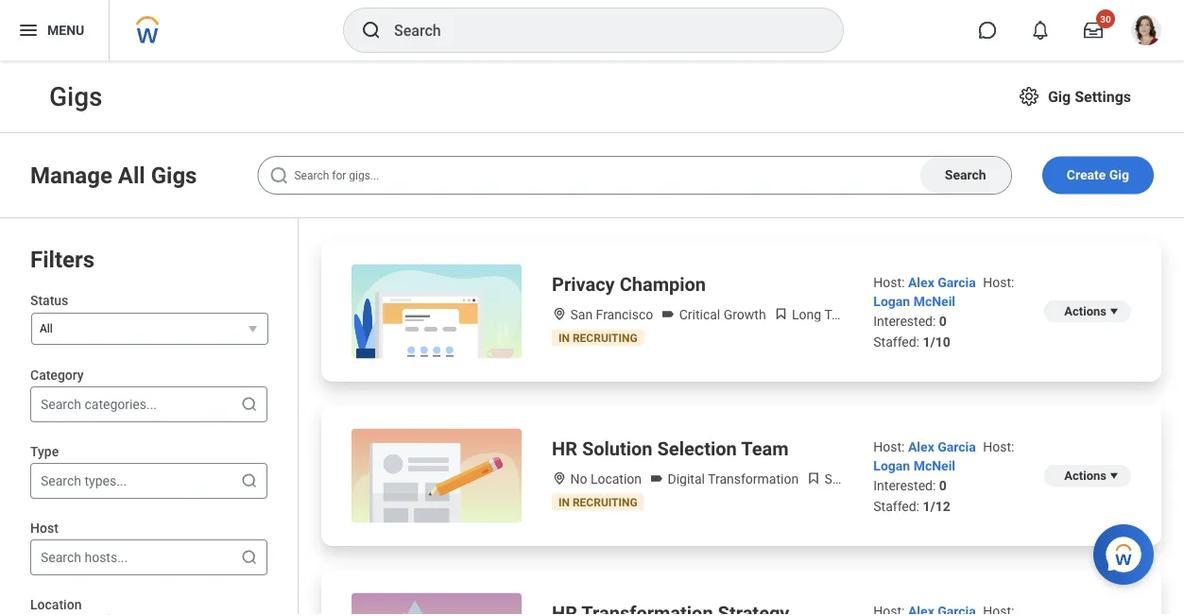 Task type: vqa. For each thing, say whether or not it's contained in the screenshot.
GARCIA
yes



Task type: locate. For each thing, give the bounding box(es) containing it.
1 vertical spatial garcia
[[938, 440, 977, 455]]

caret down image
[[1107, 304, 1122, 319], [1107, 469, 1122, 484]]

2 alex garcia button from the top
[[909, 440, 980, 455]]

0 vertical spatial in recruiting
[[559, 331, 638, 345]]

location image for hr
[[552, 471, 567, 486]]

gig settings button
[[1011, 78, 1139, 115]]

0 vertical spatial search image
[[240, 472, 259, 491]]

1 vertical spatial in
[[559, 496, 570, 509]]

2 in recruiting from the top
[[559, 496, 638, 509]]

alex inside host: alex garcia host: logan mcneil interested: 0 staffed: 1/12
[[909, 440, 935, 455]]

status
[[30, 293, 68, 308]]

1 mcneil from the top
[[914, 294, 956, 310]]

recruiting down 'no location'
[[573, 496, 638, 509]]

status element for hr
[[559, 496, 638, 509]]

2 caret down image from the top
[[1107, 469, 1122, 484]]

search for search types...
[[41, 473, 81, 489]]

san francisco
[[567, 307, 654, 323]]

tag image down champion
[[661, 307, 676, 322]]

term right short
[[860, 472, 890, 487]]

staffed: for privacy champion
[[874, 335, 920, 350]]

alex garcia button up 1/12
[[909, 440, 980, 455]]

no
[[571, 472, 588, 487]]

1 vertical spatial alex garcia button
[[909, 440, 980, 455]]

critical
[[680, 307, 721, 323]]

1 horizontal spatial gig
[[1110, 167, 1130, 183]]

in
[[559, 331, 570, 345], [559, 496, 570, 509]]

0 vertical spatial 0
[[940, 314, 947, 330]]

1 status element from the top
[[559, 331, 638, 345]]

location
[[591, 472, 642, 487], [30, 597, 82, 613]]

garcia inside host: alex garcia host: logan mcneil interested: 0 staffed: 1/10
[[938, 275, 977, 291]]

privacy
[[552, 273, 615, 295]]

0 vertical spatial logan
[[874, 294, 911, 310]]

0 horizontal spatial location
[[30, 597, 82, 613]]

growth
[[724, 307, 766, 323]]

media mylearning image left short
[[807, 471, 822, 486]]

search
[[945, 167, 987, 183], [41, 397, 81, 412], [41, 473, 81, 489], [41, 550, 81, 566]]

alex
[[909, 275, 935, 291], [909, 440, 935, 455]]

1 alex from the top
[[909, 275, 935, 291]]

actions inside popup button
[[1065, 469, 1107, 483]]

0 inside host: alex garcia host: logan mcneil interested: 0 staffed: 1/12
[[940, 478, 947, 494]]

0 horizontal spatial all
[[40, 322, 53, 336]]

logan inside host: alex garcia host: logan mcneil interested: 0 staffed: 1/12
[[874, 459, 911, 474]]

1 vertical spatial actions
[[1065, 469, 1107, 483]]

1 logan from the top
[[874, 294, 911, 310]]

0 up 1/10
[[940, 314, 947, 330]]

all
[[118, 162, 145, 189], [40, 322, 53, 336]]

1 vertical spatial alex
[[909, 440, 935, 455]]

search types...
[[41, 473, 127, 489]]

alex garcia button for hr solution selection team
[[909, 440, 980, 455]]

2 0 from the top
[[940, 478, 947, 494]]

privacy champion link
[[552, 271, 706, 298]]

caret down image inside actions popup button
[[1107, 469, 1122, 484]]

caret down image inside actions dropdown button
[[1107, 304, 1122, 319]]

privacy champion
[[552, 273, 706, 295]]

digital transformation
[[665, 472, 799, 487]]

1 vertical spatial term
[[860, 472, 890, 487]]

0 vertical spatial logan mcneil button
[[874, 294, 956, 310]]

interested: inside host: alex garcia host: logan mcneil interested: 0 staffed: 1/10
[[874, 314, 936, 330]]

gig right gear icon
[[1049, 87, 1071, 105]]

0 for hr solution selection team
[[940, 478, 947, 494]]

menu button
[[0, 0, 109, 61]]

in for privacy champion
[[559, 331, 570, 345]]

recruiting down san francisco
[[573, 331, 638, 345]]

no location
[[567, 472, 642, 487]]

host: alex garcia host: logan mcneil interested: 0 staffed: 1/10
[[874, 275, 1015, 350]]

0 up 1/12
[[940, 478, 947, 494]]

mcneil
[[914, 294, 956, 310], [914, 459, 956, 474]]

0 vertical spatial search image
[[360, 19, 383, 42]]

1 search image from the top
[[240, 472, 259, 491]]

2 actions from the top
[[1065, 469, 1107, 483]]

hr solution selection team link
[[552, 436, 789, 462]]

term right "long"
[[825, 307, 855, 323]]

1 vertical spatial tag image
[[650, 471, 665, 486]]

location down solution
[[591, 472, 642, 487]]

alex up 1/10
[[909, 275, 935, 291]]

0 vertical spatial status element
[[559, 331, 638, 345]]

0 vertical spatial actions
[[1065, 304, 1107, 319]]

0 vertical spatial caret down image
[[1107, 304, 1122, 319]]

2 horizontal spatial search image
[[360, 19, 383, 42]]

1 vertical spatial logan
[[874, 459, 911, 474]]

1 vertical spatial caret down image
[[1107, 469, 1122, 484]]

1 horizontal spatial term
[[860, 472, 890, 487]]

mcneil inside host: alex garcia host: logan mcneil interested: 0 staffed: 1/12
[[914, 459, 956, 474]]

1 vertical spatial location
[[30, 597, 82, 613]]

mcneil inside host: alex garcia host: logan mcneil interested: 0 staffed: 1/10
[[914, 294, 956, 310]]

logan mcneil button up 1/10
[[874, 294, 956, 310]]

mcneil up 1/12
[[914, 459, 956, 474]]

gig
[[1049, 87, 1071, 105], [1110, 167, 1130, 183]]

staffed: left 1/10
[[874, 335, 920, 350]]

2 vertical spatial search image
[[240, 395, 259, 414]]

type
[[30, 444, 59, 460]]

logan mcneil button for privacy champion
[[874, 294, 956, 310]]

interested: up 1/12
[[874, 478, 936, 494]]

0 vertical spatial all
[[118, 162, 145, 189]]

san
[[571, 307, 593, 323]]

1/12
[[923, 499, 951, 515]]

logan right short
[[874, 459, 911, 474]]

2 staffed: from the top
[[874, 499, 920, 515]]

2 mcneil from the top
[[914, 459, 956, 474]]

filters
[[30, 246, 95, 273]]

1 interested: from the top
[[874, 314, 936, 330]]

alex inside host: alex garcia host: logan mcneil interested: 0 staffed: 1/10
[[909, 275, 935, 291]]

2 interested: from the top
[[874, 478, 936, 494]]

actions
[[1065, 304, 1107, 319], [1065, 469, 1107, 483]]

0 inside host: alex garcia host: logan mcneil interested: 0 staffed: 1/10
[[940, 314, 947, 330]]

1 horizontal spatial search image
[[268, 165, 291, 187]]

categories...
[[85, 397, 157, 412]]

1 vertical spatial search image
[[268, 165, 291, 187]]

2 in from the top
[[559, 496, 570, 509]]

0 horizontal spatial term
[[825, 307, 855, 323]]

actions for hr solution selection team
[[1065, 469, 1107, 483]]

interested: inside host: alex garcia host: logan mcneil interested: 0 staffed: 1/12
[[874, 478, 936, 494]]

staffed: inside host: alex garcia host: logan mcneil interested: 0 staffed: 1/12
[[874, 499, 920, 515]]

actions button
[[1044, 465, 1132, 487]]

1 recruiting from the top
[[573, 331, 638, 345]]

search image
[[240, 472, 259, 491], [240, 549, 259, 567]]

garcia
[[938, 275, 977, 291], [938, 440, 977, 455]]

status element down san francisco
[[559, 331, 638, 345]]

1 vertical spatial in recruiting
[[559, 496, 638, 509]]

1 actions from the top
[[1065, 304, 1107, 319]]

search hosts...
[[41, 550, 128, 566]]

garcia up 1/10
[[938, 275, 977, 291]]

staffed: inside host: alex garcia host: logan mcneil interested: 0 staffed: 1/10
[[874, 335, 920, 350]]

location image
[[552, 307, 567, 322], [552, 471, 567, 486]]

0 vertical spatial alex garcia button
[[909, 275, 980, 291]]

notifications large image
[[1032, 21, 1051, 40]]

1 caret down image from the top
[[1107, 304, 1122, 319]]

alex for privacy champion
[[909, 275, 935, 291]]

in recruiting for privacy
[[559, 331, 638, 345]]

1 0 from the top
[[940, 314, 947, 330]]

logan inside host: alex garcia host: logan mcneil interested: 0 staffed: 1/10
[[874, 294, 911, 310]]

1 alex garcia button from the top
[[909, 275, 980, 291]]

inbox large image
[[1085, 21, 1103, 40]]

digital
[[668, 472, 705, 487]]

1 garcia from the top
[[938, 275, 977, 291]]

1 horizontal spatial location
[[591, 472, 642, 487]]

2 status element from the top
[[559, 496, 638, 509]]

logan right long term
[[874, 294, 911, 310]]

actions inside dropdown button
[[1065, 304, 1107, 319]]

1 in from the top
[[559, 331, 570, 345]]

1 horizontal spatial media mylearning image
[[807, 471, 822, 486]]

0 vertical spatial term
[[825, 307, 855, 323]]

in recruiting down san francisco
[[559, 331, 638, 345]]

garcia up 1/12
[[938, 440, 977, 455]]

location image left san
[[552, 307, 567, 322]]

2 logan mcneil button from the top
[[874, 459, 956, 474]]

1 vertical spatial all
[[40, 322, 53, 336]]

garcia for hr solution selection team
[[938, 440, 977, 455]]

0 horizontal spatial gig
[[1049, 87, 1071, 105]]

all button
[[31, 313, 269, 345]]

logan mcneil button up 1/12
[[874, 459, 956, 474]]

tag image
[[661, 307, 676, 322], [650, 471, 665, 486]]

in for hr solution selection team
[[559, 496, 570, 509]]

0
[[940, 314, 947, 330], [940, 478, 947, 494]]

status element down 'no location'
[[559, 496, 638, 509]]

media mylearning image
[[774, 307, 789, 322], [807, 471, 822, 486]]

all down status
[[40, 322, 53, 336]]

logan mcneil button
[[874, 294, 956, 310], [874, 459, 956, 474]]

1 vertical spatial mcneil
[[914, 459, 956, 474]]

in down san francisco
[[559, 331, 570, 345]]

1 vertical spatial status element
[[559, 496, 638, 509]]

garcia inside host: alex garcia host: logan mcneil interested: 0 staffed: 1/12
[[938, 440, 977, 455]]

0 vertical spatial location image
[[552, 307, 567, 322]]

alex garcia button up 1/10
[[909, 275, 980, 291]]

all left gigs
[[118, 162, 145, 189]]

logan mcneil button for hr solution selection team
[[874, 459, 956, 474]]

0 vertical spatial in
[[559, 331, 570, 345]]

1 staffed: from the top
[[874, 335, 920, 350]]

1 in recruiting from the top
[[559, 331, 638, 345]]

1 vertical spatial 0
[[940, 478, 947, 494]]

gig right create
[[1110, 167, 1130, 183]]

location down search hosts...
[[30, 597, 82, 613]]

status element
[[559, 331, 638, 345], [559, 496, 638, 509]]

1 vertical spatial search image
[[240, 549, 259, 567]]

media mylearning image left "long"
[[774, 307, 789, 322]]

in recruiting down 'no location'
[[559, 496, 638, 509]]

0 vertical spatial garcia
[[938, 275, 977, 291]]

30
[[1101, 13, 1112, 25]]

2 recruiting from the top
[[573, 496, 638, 509]]

staffed: for hr solution selection team
[[874, 499, 920, 515]]

all inside popup button
[[40, 322, 53, 336]]

gigs
[[151, 162, 197, 189]]

logan
[[874, 294, 911, 310], [874, 459, 911, 474]]

alex up 1/12
[[909, 440, 935, 455]]

1 logan mcneil button from the top
[[874, 294, 956, 310]]

0 vertical spatial media mylearning image
[[774, 307, 789, 322]]

interested:
[[874, 314, 936, 330], [874, 478, 936, 494]]

list
[[299, 218, 1185, 616]]

2 logan from the top
[[874, 459, 911, 474]]

location image left the no
[[552, 471, 567, 486]]

term
[[825, 307, 855, 323], [860, 472, 890, 487]]

Search text field
[[258, 156, 1012, 195]]

0 vertical spatial alex
[[909, 275, 935, 291]]

1 vertical spatial interested:
[[874, 478, 936, 494]]

search image
[[360, 19, 383, 42], [268, 165, 291, 187], [240, 395, 259, 414]]

gig settings
[[1049, 87, 1132, 105]]

1 vertical spatial location image
[[552, 471, 567, 486]]

search for search hosts...
[[41, 550, 81, 566]]

2 location image from the top
[[552, 471, 567, 486]]

0 vertical spatial tag image
[[661, 307, 676, 322]]

search for search
[[945, 167, 987, 183]]

mcneil for hr solution selection team
[[914, 459, 956, 474]]

search image for search text box
[[268, 165, 291, 187]]

1 vertical spatial logan mcneil button
[[874, 459, 956, 474]]

alex garcia button
[[909, 275, 980, 291], [909, 440, 980, 455]]

0 horizontal spatial media mylearning image
[[774, 307, 789, 322]]

1 vertical spatial recruiting
[[573, 496, 638, 509]]

0 vertical spatial gig
[[1049, 87, 1071, 105]]

in down 'no location'
[[559, 496, 570, 509]]

0 vertical spatial staffed:
[[874, 335, 920, 350]]

1 vertical spatial gig
[[1110, 167, 1130, 183]]

search inside search button
[[945, 167, 987, 183]]

interested: up 1/10
[[874, 314, 936, 330]]

1 vertical spatial media mylearning image
[[807, 471, 822, 486]]

hr
[[552, 438, 578, 460]]

staffed:
[[874, 335, 920, 350], [874, 499, 920, 515]]

term for privacy champion
[[825, 307, 855, 323]]

staffed: left 1/12
[[874, 499, 920, 515]]

0 vertical spatial interested:
[[874, 314, 936, 330]]

media mylearning image for hr solution selection team
[[807, 471, 822, 486]]

2 search image from the top
[[240, 549, 259, 567]]

recruiting
[[573, 331, 638, 345], [573, 496, 638, 509]]

2 alex from the top
[[909, 440, 935, 455]]

critical growth
[[676, 307, 766, 323]]

2 garcia from the top
[[938, 440, 977, 455]]

1 location image from the top
[[552, 307, 567, 322]]

1 vertical spatial staffed:
[[874, 499, 920, 515]]

long
[[792, 307, 822, 323]]

0 vertical spatial location
[[591, 472, 642, 487]]

profile logan mcneil image
[[1132, 15, 1162, 49]]

host:
[[874, 275, 905, 291], [984, 275, 1015, 291], [874, 440, 905, 455], [984, 440, 1015, 455]]

mcneil up 1/10
[[914, 294, 956, 310]]

in recruiting
[[559, 331, 638, 345], [559, 496, 638, 509]]

location inside list
[[591, 472, 642, 487]]

short
[[825, 472, 857, 487]]

0 vertical spatial recruiting
[[573, 331, 638, 345]]

tag image left digital
[[650, 471, 665, 486]]

0 vertical spatial mcneil
[[914, 294, 956, 310]]

gig inside button
[[1110, 167, 1130, 183]]



Task type: describe. For each thing, give the bounding box(es) containing it.
short term
[[822, 472, 890, 487]]

recruiting for champion
[[573, 331, 638, 345]]

team
[[741, 438, 789, 460]]

solution
[[582, 438, 653, 460]]

Search Workday  search field
[[394, 9, 805, 51]]

hr solution selection team
[[552, 438, 789, 460]]

host: alex garcia host: logan mcneil interested: 0 staffed: 1/12
[[874, 440, 1015, 515]]

search button
[[921, 157, 1012, 194]]

category
[[30, 367, 84, 383]]

30 button
[[1073, 9, 1116, 51]]

logan for hr solution selection team
[[874, 459, 911, 474]]

0 for privacy champion
[[940, 314, 947, 330]]

caret down image for hr solution selection team
[[1107, 469, 1122, 484]]

hosts...
[[85, 550, 128, 566]]

transformation
[[708, 472, 799, 487]]

logan for privacy champion
[[874, 294, 911, 310]]

search for search categories...
[[41, 397, 81, 412]]

term for hr solution selection team
[[860, 472, 890, 487]]

francisco
[[596, 307, 654, 323]]

search image for search hosts...
[[240, 549, 259, 567]]

settings
[[1075, 87, 1132, 105]]

interested: for privacy champion
[[874, 314, 936, 330]]

interested: for hr solution selection team
[[874, 478, 936, 494]]

caret down image for privacy champion
[[1107, 304, 1122, 319]]

garcia for privacy champion
[[938, 275, 977, 291]]

manage all gigs
[[30, 162, 197, 189]]

create gig button
[[1043, 156, 1155, 194]]

1 horizontal spatial all
[[118, 162, 145, 189]]

create
[[1067, 167, 1107, 183]]

recruiting for solution
[[573, 496, 638, 509]]

media mylearning image for privacy champion
[[774, 307, 789, 322]]

status element for privacy
[[559, 331, 638, 345]]

mcneil for privacy champion
[[914, 294, 956, 310]]

in recruiting for hr
[[559, 496, 638, 509]]

location image for privacy
[[552, 307, 567, 322]]

alex garcia button for privacy champion
[[909, 275, 980, 291]]

0 horizontal spatial search image
[[240, 395, 259, 414]]

create gig
[[1067, 167, 1130, 183]]

host
[[30, 521, 58, 536]]

manage
[[30, 162, 112, 189]]

list containing privacy champion
[[299, 218, 1185, 616]]

search categories...
[[41, 397, 157, 412]]

gig inside dropdown button
[[1049, 87, 1071, 105]]

types...
[[85, 473, 127, 489]]

champion
[[620, 273, 706, 295]]

gear image
[[1018, 85, 1041, 108]]

selection
[[658, 438, 737, 460]]

menu
[[47, 22, 84, 38]]

actions for privacy champion
[[1065, 304, 1107, 319]]

search image for search types...
[[240, 472, 259, 491]]

tag image for champion
[[661, 307, 676, 322]]

alex for hr solution selection team
[[909, 440, 935, 455]]

justify image
[[17, 19, 40, 42]]

search image for search workday search box
[[360, 19, 383, 42]]

1/10
[[923, 335, 951, 350]]

tag image for solution
[[650, 471, 665, 486]]

long term
[[789, 307, 855, 323]]

actions button
[[1044, 300, 1132, 323]]



